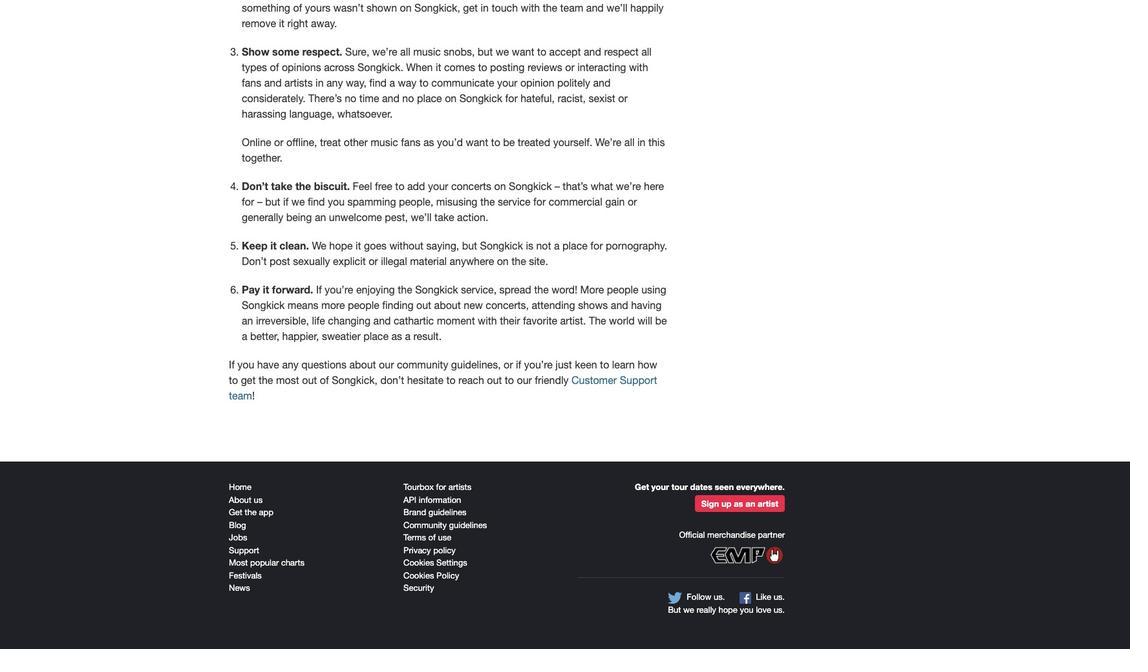 Task type: locate. For each thing, give the bounding box(es) containing it.
0 vertical spatial –
[[555, 181, 560, 192]]

0 horizontal spatial any
[[282, 359, 299, 371]]

changing
[[328, 315, 371, 327]]

a inside sure, we're all music snobs, but we want to accept and respect all types of opinions across songkick. when it comes to posting reviews or interacting with fans and artists in any way, find a way to communicate your opinion politely and considerately. there's no time and no place on songkick for hateful, racist, sexist or harassing language, whatsoever.
[[390, 77, 395, 89]]

it left goes
[[356, 240, 361, 252]]

opinions
[[282, 62, 321, 73]]

out down questions at the bottom
[[302, 375, 317, 386]]

1 vertical spatial with
[[478, 315, 497, 327]]

for inside tourbox for artists api information brand guidelines community guidelines terms of use privacy policy cookies settings cookies policy security
[[436, 483, 447, 492]]

0 horizontal spatial in
[[316, 77, 324, 89]]

is
[[526, 240, 534, 252]]

app
[[259, 508, 274, 518]]

of inside sure, we're all music snobs, but we want to accept and respect all types of opinions across songkick. when it comes to posting reviews or interacting with fans and artists in any way, find a way to communicate your opinion politely and considerately. there's no time and no place on songkick for hateful, racist, sexist or harassing language, whatsoever.
[[270, 62, 279, 73]]

facebook image
[[740, 593, 752, 604]]

if inside if you have any questions about our community guidelines, or if you're just keen to learn how to get the most out of songkick, don't hesitate to reach out to our friendly
[[516, 359, 522, 371]]

0 vertical spatial on
[[445, 93, 457, 104]]

0 horizontal spatial you
[[238, 359, 255, 371]]

artists inside tourbox for artists api information brand guidelines community guidelines terms of use privacy policy cookies settings cookies policy security
[[449, 483, 472, 492]]

0 horizontal spatial our
[[379, 359, 394, 371]]

way
[[398, 77, 417, 89]]

of down questions at the bottom
[[320, 375, 329, 386]]

0 vertical spatial of
[[270, 62, 279, 73]]

it right when
[[436, 62, 442, 73]]

1 vertical spatial want
[[466, 137, 489, 148]]

any inside sure, we're all music snobs, but we want to accept and respect all types of opinions across songkick. when it comes to posting reviews or interacting with fans and artists in any way, find a way to communicate your opinion politely and considerately. there's no time and no place on songkick for hateful, racist, sexist or harassing language, whatsoever.
[[327, 77, 343, 89]]

get
[[635, 482, 650, 492], [229, 508, 243, 518]]

2 no from the left
[[403, 93, 414, 104]]

1 vertical spatial our
[[517, 375, 532, 386]]

it
[[436, 62, 442, 73], [271, 240, 277, 252], [356, 240, 361, 252], [263, 284, 269, 296]]

0 horizontal spatial out
[[302, 375, 317, 386]]

find inside feel free to add your concerts on songkick – that's what we're here for – but if we find you spamming people, misusing the service for commercial gain or generally being an unwelcome pest, we'll take action.
[[308, 196, 325, 208]]

1 vertical spatial you
[[238, 359, 255, 371]]

an right being
[[315, 212, 326, 223]]

1 vertical spatial an
[[242, 315, 253, 327]]

all right we're
[[625, 137, 635, 148]]

a down cathartic
[[405, 331, 411, 342]]

service,
[[461, 284, 497, 296]]

if inside if you have any questions about our community guidelines, or if you're just keen to learn how to get the most out of songkick, don't hesitate to reach out to our friendly
[[229, 359, 235, 371]]

1 vertical spatial music
[[371, 137, 398, 148]]

0 horizontal spatial place
[[364, 331, 389, 342]]

to left treated on the left of page
[[491, 137, 501, 148]]

if right guidelines,
[[516, 359, 522, 371]]

0 vertical spatial support
[[620, 375, 658, 386]]

for inside sure, we're all music snobs, but we want to accept and respect all types of opinions across songkick. when it comes to posting reviews or interacting with fans and artists in any way, find a way to communicate your opinion politely and considerately. there's no time and no place on songkick for hateful, racist, sexist or harassing language, whatsoever.
[[506, 93, 518, 104]]

racist,
[[558, 93, 586, 104]]

your inside feel free to add your concerts on songkick – that's what we're here for – but if we find you spamming people, misusing the service for commercial gain or generally being an unwelcome pest, we'll take action.
[[428, 181, 449, 192]]

twitter image
[[668, 593, 683, 604]]

generally
[[242, 212, 284, 223]]

0 horizontal spatial artists
[[285, 77, 313, 89]]

customer support team link
[[229, 375, 658, 402]]

1 vertical spatial be
[[656, 315, 667, 327]]

on right anywhere at the left top of the page
[[497, 256, 509, 267]]

0 horizontal spatial about
[[350, 359, 376, 371]]

home link
[[229, 483, 252, 492]]

if for you
[[229, 359, 235, 371]]

the down about us link
[[245, 508, 257, 518]]

0 vertical spatial you
[[328, 196, 345, 208]]

2 horizontal spatial your
[[652, 482, 670, 492]]

as right up
[[734, 499, 744, 509]]

on up service
[[495, 181, 506, 192]]

having
[[632, 300, 662, 311]]

0 horizontal spatial if
[[283, 196, 289, 208]]

feel free to add your concerts on songkick – that's what we're here for – but if we find you spamming people, misusing the service for commercial gain or generally being an unwelcome pest, we'll take action.
[[242, 181, 665, 223]]

official merchandise partner
[[680, 531, 785, 541]]

us
[[254, 495, 263, 505]]

or inside online or offline, treat other music fans as you'd want to be treated yourself. we're all in this together.
[[274, 137, 284, 148]]

1 vertical spatial you're
[[525, 359, 553, 371]]

be right will
[[656, 315, 667, 327]]

0 vertical spatial in
[[316, 77, 324, 89]]

to inside online or offline, treat other music fans as you'd want to be treated yourself. we're all in this together.
[[491, 137, 501, 148]]

you're up more
[[325, 284, 354, 296]]

1 cookies from the top
[[404, 558, 434, 568]]

security link
[[404, 584, 434, 593]]

about up moment
[[435, 300, 461, 311]]

songkick down pay
[[242, 300, 285, 311]]

online
[[242, 137, 272, 148]]

a inside we hope it goes without saying, but songkick is not a place for pornography. don't post sexually explicit or illegal material anywhere on the site.
[[554, 240, 560, 252]]

0 vertical spatial with
[[629, 62, 649, 73]]

2 cookies from the top
[[404, 571, 434, 581]]

comes
[[444, 62, 476, 73]]

1 vertical spatial your
[[428, 181, 449, 192]]

jobs
[[229, 533, 247, 543]]

artists up information
[[449, 483, 472, 492]]

together.
[[242, 152, 283, 164]]

and down finding
[[374, 315, 391, 327]]

all up when
[[401, 46, 411, 58]]

on down communicate
[[445, 93, 457, 104]]

sexually
[[293, 256, 330, 267]]

out right reach
[[487, 375, 502, 386]]

for left pornography.
[[591, 240, 603, 252]]

reach
[[459, 375, 484, 386]]

hateful,
[[521, 93, 555, 104]]

2 don't from the top
[[242, 256, 267, 267]]

to up reviews
[[538, 46, 547, 58]]

home
[[229, 483, 252, 492]]

the down is
[[512, 256, 526, 267]]

1 horizontal spatial want
[[512, 46, 535, 58]]

us. right the 'like' on the bottom
[[774, 593, 785, 603]]

community
[[397, 359, 449, 371]]

1 vertical spatial about
[[350, 359, 376, 371]]

2 vertical spatial as
[[734, 499, 744, 509]]

snobs,
[[444, 46, 475, 58]]

to inside feel free to add your concerts on songkick – that's what we're here for – but if we find you spamming people, misusing the service for commercial gain or generally being an unwelcome pest, we'll take action.
[[396, 181, 405, 192]]

like us.
[[756, 593, 785, 603]]

or right sexist
[[619, 93, 628, 104]]

1 horizontal spatial you're
[[525, 359, 553, 371]]

don't
[[242, 180, 268, 192], [242, 256, 267, 267]]

support down how at the right bottom of the page
[[620, 375, 658, 386]]

it inside we hope it goes without saying, but songkick is not a place for pornography. don't post sexually explicit or illegal material anywhere on the site.
[[356, 240, 361, 252]]

1 vertical spatial cookies
[[404, 571, 434, 581]]

cookies up security
[[404, 571, 434, 581]]

fans down types
[[242, 77, 262, 89]]

1 vertical spatial any
[[282, 359, 299, 371]]

but up anywhere at the left top of the page
[[462, 240, 478, 252]]

language,
[[290, 108, 335, 120]]

1 horizontal spatial any
[[327, 77, 343, 89]]

time
[[360, 93, 379, 104]]

guidelines up use
[[449, 521, 487, 530]]

about inside 'if you're enjoying the songkick service, spread the word! more people using songkick means more people finding out about new concerts, attending shows and having an irreversible, life changing and cathartic moment with their favorite artist. the world will be a better, happier, sweatier place as a result.'
[[435, 300, 461, 311]]

1 horizontal spatial you
[[328, 196, 345, 208]]

on inside feel free to add your concerts on songkick – that's what we're here for – but if we find you spamming people, misusing the service for commercial gain or generally being an unwelcome pest, we'll take action.
[[495, 181, 506, 192]]

dates
[[691, 482, 713, 492]]

1 horizontal spatial get
[[635, 482, 650, 492]]

take inside feel free to add your concerts on songkick – that's what we're here for – but if we find you spamming people, misusing the service for commercial gain or generally being an unwelcome pest, we'll take action.
[[435, 212, 455, 223]]

place
[[417, 93, 442, 104], [563, 240, 588, 252], [364, 331, 389, 342]]

we're up gain
[[616, 181, 642, 192]]

add
[[408, 181, 425, 192]]

1 vertical spatial we're
[[616, 181, 642, 192]]

support inside customer support team
[[620, 375, 658, 386]]

you down biscuit.
[[328, 196, 345, 208]]

for up information
[[436, 483, 447, 492]]

but up generally
[[265, 196, 281, 208]]

0 horizontal spatial an
[[242, 315, 253, 327]]

– left that's
[[555, 181, 560, 192]]

1 vertical spatial of
[[320, 375, 329, 386]]

to right 'free'
[[396, 181, 405, 192]]

we inside sure, we're all music snobs, but we want to accept and respect all types of opinions across songkick. when it comes to posting reviews or interacting with fans and artists in any way, find a way to communicate your opinion politely and considerately. there's no time and no place on songkick for hateful, racist, sexist or harassing language, whatsoever.
[[496, 46, 509, 58]]

0 vertical spatial any
[[327, 77, 343, 89]]

0 vertical spatial we're
[[373, 46, 398, 58]]

of
[[270, 62, 279, 73], [320, 375, 329, 386], [429, 533, 436, 543]]

1 horizontal spatial our
[[517, 375, 532, 386]]

1 no from the left
[[345, 93, 357, 104]]

our left friendly
[[517, 375, 532, 386]]

of down some
[[270, 62, 279, 73]]

to right keen
[[600, 359, 610, 371]]

a right not
[[554, 240, 560, 252]]

get left tour
[[635, 482, 650, 492]]

1 vertical spatial support
[[229, 546, 259, 556]]

in up there's
[[316, 77, 324, 89]]

the inside we hope it goes without saying, but songkick is not a place for pornography. don't post sexually explicit or illegal material anywhere on the site.
[[512, 256, 526, 267]]

out
[[417, 300, 432, 311], [302, 375, 317, 386], [487, 375, 502, 386]]

1 horizontal spatial if
[[516, 359, 522, 371]]

the left biscuit.
[[296, 180, 311, 192]]

we down follow us. link
[[684, 606, 695, 615]]

1 vertical spatial hope
[[719, 606, 738, 615]]

we're up songkick.
[[373, 46, 398, 58]]

of left use
[[429, 533, 436, 543]]

0 horizontal spatial with
[[478, 315, 497, 327]]

and up sexist
[[594, 77, 611, 89]]

don't down keep
[[242, 256, 267, 267]]

pest,
[[385, 212, 408, 223]]

community guidelines link
[[404, 521, 487, 530]]

action.
[[457, 212, 489, 223]]

in
[[316, 77, 324, 89], [638, 137, 646, 148]]

2 horizontal spatial place
[[563, 240, 588, 252]]

an inside feel free to add your concerts on songkick – that's what we're here for – but if we find you spamming people, misusing the service for commercial gain or generally being an unwelcome pest, we'll take action.
[[315, 212, 326, 223]]

on inside sure, we're all music snobs, but we want to accept and respect all types of opinions across songkick. when it comes to posting reviews or interacting with fans and artists in any way, find a way to communicate your opinion politely and considerately. there's no time and no place on songkick for hateful, racist, sexist or harassing language, whatsoever.
[[445, 93, 457, 104]]

you're inside 'if you're enjoying the songkick service, spread the word! more people using songkick means more people finding out about new concerts, attending shows and having an irreversible, life changing and cathartic moment with their favorite artist. the world will be a better, happier, sweatier place as a result.'
[[325, 284, 354, 296]]

we
[[496, 46, 509, 58], [292, 196, 305, 208], [684, 606, 695, 615]]

blog link
[[229, 521, 246, 530]]

of inside tourbox for artists api information brand guidelines community guidelines terms of use privacy policy cookies settings cookies policy security
[[429, 533, 436, 543]]

your down posting
[[498, 77, 518, 89]]

1 horizontal spatial if
[[316, 284, 322, 296]]

with
[[629, 62, 649, 73], [478, 315, 497, 327]]

to
[[538, 46, 547, 58], [478, 62, 488, 73], [420, 77, 429, 89], [491, 137, 501, 148], [396, 181, 405, 192], [600, 359, 610, 371], [229, 375, 238, 386], [447, 375, 456, 386], [505, 375, 514, 386]]

1 vertical spatial –
[[257, 196, 262, 208]]

0 vertical spatial don't
[[242, 180, 268, 192]]

most popular charts link
[[229, 558, 305, 568]]

take down the together. in the top of the page
[[271, 180, 293, 192]]

0 vertical spatial about
[[435, 300, 461, 311]]

1 horizontal spatial we
[[496, 46, 509, 58]]

1 horizontal spatial be
[[656, 315, 667, 327]]

the inside feel free to add your concerts on songkick – that's what we're here for – but if we find you spamming people, misusing the service for commercial gain or generally being an unwelcome pest, we'll take action.
[[481, 196, 495, 208]]

there's
[[309, 93, 342, 104]]

0 horizontal spatial hope
[[330, 240, 353, 252]]

in inside online or offline, treat other music fans as you'd want to be treated yourself. we're all in this together.
[[638, 137, 646, 148]]

our up don't
[[379, 359, 394, 371]]

don't inside we hope it goes without saying, but songkick is not a place for pornography. don't post sexually explicit or illegal material anywhere on the site.
[[242, 256, 267, 267]]

0 horizontal spatial we're
[[373, 46, 398, 58]]

the up action.
[[481, 196, 495, 208]]

reviews
[[528, 62, 563, 73]]

music up when
[[414, 46, 441, 58]]

we hope it goes without saying, but songkick is not a place for pornography. don't post sexually explicit or illegal material anywhere on the site.
[[242, 240, 668, 267]]

2 horizontal spatial you
[[740, 606, 754, 615]]

no down way
[[403, 93, 414, 104]]

fans inside sure, we're all music snobs, but we want to accept and respect all types of opinions across songkick. when it comes to posting reviews or interacting with fans and artists in any way, find a way to communicate your opinion politely and considerately. there's no time and no place on songkick for hateful, racist, sexist or harassing language, whatsoever.
[[242, 77, 262, 89]]

if up more
[[316, 284, 322, 296]]

news
[[229, 584, 250, 593]]

tourbox
[[404, 483, 434, 492]]

if inside 'if you're enjoying the songkick service, spread the word! more people using songkick means more people finding out about new concerts, attending shows and having an irreversible, life changing and cathartic moment with their favorite artist. the world will be a better, happier, sweatier place as a result.'
[[316, 284, 322, 296]]

fans
[[242, 77, 262, 89], [401, 137, 421, 148]]

for inside we hope it goes without saying, but songkick is not a place for pornography. don't post sexually explicit or illegal material anywhere on the site.
[[591, 240, 603, 252]]

be
[[504, 137, 515, 148], [656, 315, 667, 327]]

0 horizontal spatial fans
[[242, 77, 262, 89]]

2 horizontal spatial we
[[684, 606, 695, 615]]

get up blog link
[[229, 508, 243, 518]]

1 vertical spatial get
[[229, 508, 243, 518]]

don't
[[381, 375, 405, 386]]

get
[[241, 375, 256, 386]]

want up posting
[[512, 46, 535, 58]]

0 vertical spatial hope
[[330, 240, 353, 252]]

place inside 'if you're enjoying the songkick service, spread the word! more people using songkick means more people finding out about new concerts, attending shows and having an irreversible, life changing and cathartic moment with their favorite artist. the world will be a better, happier, sweatier place as a result.'
[[364, 331, 389, 342]]

0 horizontal spatial be
[[504, 137, 515, 148]]

without
[[390, 240, 424, 252]]

1 vertical spatial fans
[[401, 137, 421, 148]]

0 horizontal spatial you're
[[325, 284, 354, 296]]

if up team
[[229, 359, 235, 371]]

this
[[649, 137, 665, 148]]

we're
[[373, 46, 398, 58], [616, 181, 642, 192]]

songkick inside feel free to add your concerts on songkick – that's what we're here for – but if we find you spamming people, misusing the service for commercial gain or generally being an unwelcome pest, we'll take action.
[[509, 181, 552, 192]]

more
[[581, 284, 605, 296]]

1 horizontal spatial no
[[403, 93, 414, 104]]

you
[[328, 196, 345, 208], [238, 359, 255, 371], [740, 606, 754, 615]]

as down cathartic
[[392, 331, 402, 342]]

better,
[[250, 331, 280, 342]]

settings
[[437, 558, 468, 568]]

like
[[756, 593, 772, 603]]

people up having on the top right
[[607, 284, 639, 296]]

0 vertical spatial cookies
[[404, 558, 434, 568]]

0 horizontal spatial no
[[345, 93, 357, 104]]

in left this
[[638, 137, 646, 148]]

world
[[610, 315, 635, 327]]

1 horizontal spatial support
[[620, 375, 658, 386]]

0 vertical spatial if
[[316, 284, 322, 296]]

0 horizontal spatial want
[[466, 137, 489, 148]]

1 vertical spatial we
[[292, 196, 305, 208]]

people down 'enjoying'
[[348, 300, 380, 311]]

0 horizontal spatial take
[[271, 180, 293, 192]]

you'd
[[437, 137, 463, 148]]

0 vertical spatial but
[[478, 46, 493, 58]]

hope right really
[[719, 606, 738, 615]]

but right snobs,
[[478, 46, 493, 58]]

we up being
[[292, 196, 305, 208]]

life
[[312, 315, 325, 327]]

your inside sure, we're all music snobs, but we want to accept and respect all types of opinions across songkick. when it comes to posting reviews or interacting with fans and artists in any way, find a way to communicate your opinion politely and considerately. there's no time and no place on songkick for hateful, racist, sexist or harassing language, whatsoever.
[[498, 77, 518, 89]]

0 horizontal spatial –
[[257, 196, 262, 208]]

0 vertical spatial guidelines
[[429, 508, 467, 518]]

an up better,
[[242, 315, 253, 327]]

find inside sure, we're all music snobs, but we want to accept and respect all types of opinions across songkick. when it comes to posting reviews or interacting with fans and artists in any way, find a way to communicate your opinion politely and considerately. there's no time and no place on songkick for hateful, racist, sexist or harassing language, whatsoever.
[[370, 77, 387, 89]]

0 vertical spatial fans
[[242, 77, 262, 89]]

1 vertical spatial find
[[308, 196, 325, 208]]

we're inside sure, we're all music snobs, but we want to accept and respect all types of opinions across songkick. when it comes to posting reviews or interacting with fans and artists in any way, find a way to communicate your opinion politely and considerately. there's no time and no place on songkick for hateful, racist, sexist or harassing language, whatsoever.
[[373, 46, 398, 58]]

place down changing
[[364, 331, 389, 342]]

cookies down privacy
[[404, 558, 434, 568]]

respect.
[[303, 45, 343, 58]]

with inside 'if you're enjoying the songkick service, spread the word! more people using songkick means more people finding out about new concerts, attending shows and having an irreversible, life changing and cathartic moment with their favorite artist. the world will be a better, happier, sweatier place as a result.'
[[478, 315, 497, 327]]

1 horizontal spatial an
[[315, 212, 326, 223]]

people
[[607, 284, 639, 296], [348, 300, 380, 311]]

fans inside online or offline, treat other music fans as you'd want to be treated yourself. we're all in this together.
[[401, 137, 421, 148]]

find down songkick.
[[370, 77, 387, 89]]

1 horizontal spatial place
[[417, 93, 442, 104]]

0 horizontal spatial get
[[229, 508, 243, 518]]

place right not
[[563, 240, 588, 252]]

your right "add"
[[428, 181, 449, 192]]

1 horizontal spatial out
[[417, 300, 432, 311]]

0 horizontal spatial of
[[270, 62, 279, 73]]

about up songkick,
[[350, 359, 376, 371]]

with down new
[[478, 315, 497, 327]]

but inside sure, we're all music snobs, but we want to accept and respect all types of opinions across songkick. when it comes to posting reviews or interacting with fans and artists in any way, find a way to communicate your opinion politely and considerately. there's no time and no place on songkick for hateful, racist, sexist or harassing language, whatsoever.
[[478, 46, 493, 58]]

1 horizontal spatial take
[[435, 212, 455, 223]]

place inside we hope it goes without saying, but songkick is not a place for pornography. don't post sexually explicit or illegal material anywhere on the site.
[[563, 240, 588, 252]]

an left artist
[[746, 499, 756, 509]]

all right respect
[[642, 46, 652, 58]]

0 vertical spatial our
[[379, 359, 394, 371]]

the down have
[[259, 375, 273, 386]]

0 vertical spatial artists
[[285, 77, 313, 89]]

0 vertical spatial want
[[512, 46, 535, 58]]

want inside online or offline, treat other music fans as you'd want to be treated yourself. we're all in this together.
[[466, 137, 489, 148]]

be left treated on the left of page
[[504, 137, 515, 148]]

tour
[[672, 482, 688, 492]]

your left tour
[[652, 482, 670, 492]]

any up most
[[282, 359, 299, 371]]

0 vertical spatial as
[[424, 137, 435, 148]]

site.
[[529, 256, 549, 267]]

us. up but we really hope you love us.
[[714, 593, 725, 603]]

0 horizontal spatial as
[[392, 331, 402, 342]]

hope up explicit
[[330, 240, 353, 252]]

0 vertical spatial be
[[504, 137, 515, 148]]

us.
[[714, 593, 725, 603], [774, 593, 785, 603], [774, 606, 785, 615]]

for right service
[[534, 196, 546, 208]]

with down respect
[[629, 62, 649, 73]]

1 horizontal spatial find
[[370, 77, 387, 89]]

1 horizontal spatial of
[[320, 375, 329, 386]]

1 horizontal spatial all
[[625, 137, 635, 148]]

!
[[252, 390, 255, 402]]

artists down opinions
[[285, 77, 313, 89]]

hope
[[330, 240, 353, 252], [719, 606, 738, 615]]

0 horizontal spatial music
[[371, 137, 398, 148]]

communicate
[[432, 77, 495, 89]]

official
[[680, 531, 706, 541]]

with inside sure, we're all music snobs, but we want to accept and respect all types of opinions across songkick. when it comes to posting reviews or interacting with fans and artists in any way, find a way to communicate your opinion politely and considerately. there's no time and no place on songkick for hateful, racist, sexist or harassing language, whatsoever.
[[629, 62, 649, 73]]

a left better,
[[242, 331, 248, 342]]

artists
[[285, 77, 313, 89], [449, 483, 472, 492]]

2 horizontal spatial as
[[734, 499, 744, 509]]

1 vertical spatial artists
[[449, 483, 472, 492]]

you up get
[[238, 359, 255, 371]]

songkick up service
[[509, 181, 552, 192]]

the inside if you have any questions about our community guidelines, or if you're just keen to learn how to get the most out of songkick, don't hesitate to reach out to our friendly
[[259, 375, 273, 386]]

guidelines up the community guidelines link
[[429, 508, 467, 518]]

we're
[[596, 137, 622, 148]]



Task type: vqa. For each thing, say whether or not it's contained in the screenshot.
Theatre
no



Task type: describe. For each thing, give the bounding box(es) containing it.
out inside 'if you're enjoying the songkick service, spread the word! more people using songkick means more people finding out about new concerts, attending shows and having an irreversible, life changing and cathartic moment with their favorite artist. the world will be a better, happier, sweatier place as a result.'
[[417, 300, 432, 311]]

for up generally
[[242, 196, 254, 208]]

friendly
[[535, 375, 569, 386]]

it inside sure, we're all music snobs, but we want to accept and respect all types of opinions across songkick. when it comes to posting reviews or interacting with fans and artists in any way, find a way to communicate your opinion politely and considerately. there's no time and no place on songkick for hateful, racist, sexist or harassing language, whatsoever.
[[436, 62, 442, 73]]

merchandise
[[708, 531, 756, 541]]

gain
[[606, 196, 625, 208]]

of inside if you have any questions about our community guidelines, or if you're just keen to learn how to get the most out of songkick, don't hesitate to reach out to our friendly
[[320, 375, 329, 386]]

or inside feel free to add your concerts on songkick – that's what we're here for – but if we find you spamming people, misusing the service for commercial gain or generally being an unwelcome pest, we'll take action.
[[628, 196, 638, 208]]

or inside we hope it goes without saying, but songkick is not a place for pornography. don't post sexually explicit or illegal material anywhere on the site.
[[369, 256, 378, 267]]

means
[[288, 300, 319, 311]]

pornography.
[[606, 240, 668, 252]]

music inside online or offline, treat other music fans as you'd want to be treated yourself. we're all in this together.
[[371, 137, 398, 148]]

we inside feel free to add your concerts on songkick – that's what we're here for – but if we find you spamming people, misusing the service for commercial gain or generally being an unwelcome pest, we'll take action.
[[292, 196, 305, 208]]

the up attending
[[535, 284, 549, 296]]

all inside online or offline, treat other music fans as you'd want to be treated yourself. we're all in this together.
[[625, 137, 635, 148]]

offline,
[[287, 137, 317, 148]]

api
[[404, 495, 417, 505]]

spamming
[[348, 196, 396, 208]]

on inside we hope it goes without saying, but songkick is not a place for pornography. don't post sexually explicit or illegal material anywhere on the site.
[[497, 256, 509, 267]]

1 vertical spatial people
[[348, 300, 380, 311]]

music inside sure, we're all music snobs, but we want to accept and respect all types of opinions across songkick. when it comes to posting reviews or interacting with fans and artists in any way, find a way to communicate your opinion politely and considerately. there's no time and no place on songkick for hateful, racist, sexist or harassing language, whatsoever.
[[414, 46, 441, 58]]

goes
[[364, 240, 387, 252]]

as inside online or offline, treat other music fans as you'd want to be treated yourself. we're all in this together.
[[424, 137, 435, 148]]

songkick.
[[358, 62, 404, 73]]

how
[[638, 359, 658, 371]]

2 horizontal spatial all
[[642, 46, 652, 58]]

home about us get the app blog jobs support most popular charts festivals news
[[229, 483, 305, 593]]

policy
[[434, 546, 456, 556]]

to left get
[[229, 375, 238, 386]]

and up interacting
[[584, 46, 602, 58]]

festivals
[[229, 571, 262, 581]]

keep
[[242, 240, 268, 252]]

1 horizontal spatial hope
[[719, 606, 738, 615]]

0 vertical spatial take
[[271, 180, 293, 192]]

or inside if you have any questions about our community guidelines, or if you're just keen to learn how to get the most out of songkick, don't hesitate to reach out to our friendly
[[504, 359, 513, 371]]

blog
[[229, 521, 246, 530]]

in inside sure, we're all music snobs, but we want to accept and respect all types of opinions across songkick. when it comes to posting reviews or interacting with fans and artists in any way, find a way to communicate your opinion politely and considerately. there's no time and no place on songkick for hateful, racist, sexist or harassing language, whatsoever.
[[316, 77, 324, 89]]

about inside if you have any questions about our community guidelines, or if you're just keen to learn how to get the most out of songkick, don't hesitate to reach out to our friendly
[[350, 359, 376, 371]]

sweatier
[[322, 331, 361, 342]]

us. for follow us.
[[714, 593, 725, 603]]

jobs link
[[229, 533, 247, 543]]

considerately.
[[242, 93, 306, 104]]

if you have any questions about our community guidelines, or if you're just keen to learn how to get the most out of songkick, don't hesitate to reach out to our friendly
[[229, 359, 658, 386]]

2 horizontal spatial out
[[487, 375, 502, 386]]

to right the comes
[[478, 62, 488, 73]]

customer
[[572, 375, 617, 386]]

follow us.
[[687, 593, 725, 603]]

1 horizontal spatial –
[[555, 181, 560, 192]]

place inside sure, we're all music snobs, but we want to accept and respect all types of opinions across songkick. when it comes to posting reviews or interacting with fans and artists in any way, find a way to communicate your opinion politely and considerately. there's no time and no place on songkick for hateful, racist, sexist or harassing language, whatsoever.
[[417, 93, 442, 104]]

illegal
[[381, 256, 407, 267]]

policy
[[437, 571, 459, 581]]

you inside if you have any questions about our community guidelines, or if you're just keen to learn how to get the most out of songkick, don't hesitate to reach out to our friendly
[[238, 359, 255, 371]]

festivals link
[[229, 571, 262, 581]]

you're inside if you have any questions about our community guidelines, or if you're just keen to learn how to get the most out of songkick, don't hesitate to reach out to our friendly
[[525, 359, 553, 371]]

way,
[[346, 77, 367, 89]]

it up post
[[271, 240, 277, 252]]

songkick inside sure, we're all music snobs, but we want to accept and respect all types of opinions across songkick. when it comes to posting reviews or interacting with fans and artists in any way, find a way to communicate your opinion politely and considerately. there's no time and no place on songkick for hateful, racist, sexist or harassing language, whatsoever.
[[460, 93, 503, 104]]

show some respect.
[[242, 45, 343, 58]]

and up considerately.
[[264, 77, 282, 89]]

us. down like us. on the bottom right of the page
[[774, 606, 785, 615]]

if inside feel free to add your concerts on songkick – that's what we're here for – but if we find you spamming people, misusing the service for commercial gain or generally being an unwelcome pest, we'll take action.
[[283, 196, 289, 208]]

artists inside sure, we're all music snobs, but we want to accept and respect all types of opinions across songkick. when it comes to posting reviews or interacting with fans and artists in any way, find a way to communicate your opinion politely and considerately. there's no time and no place on songkick for hateful, racist, sexist or harassing language, whatsoever.
[[285, 77, 313, 89]]

happier,
[[282, 331, 319, 342]]

commercial
[[549, 196, 603, 208]]

songkick down the material
[[415, 284, 458, 296]]

concerts,
[[486, 300, 529, 311]]

hesitate
[[407, 375, 444, 386]]

sign up as an artist link
[[695, 496, 785, 513]]

but inside feel free to add your concerts on songkick – that's what we're here for – but if we find you spamming people, misusing the service for commercial gain or generally being an unwelcome pest, we'll take action.
[[265, 196, 281, 208]]

to left reach
[[447, 375, 456, 386]]

the up finding
[[398, 284, 413, 296]]

unwelcome
[[329, 212, 382, 223]]

online or offline, treat other music fans as you'd want to be treated yourself. we're all in this together.
[[242, 137, 665, 164]]

information
[[419, 495, 462, 505]]

anywhere
[[450, 256, 494, 267]]

don't take the biscuit.
[[242, 180, 350, 192]]

get the app link
[[229, 508, 274, 518]]

us. for like us.
[[774, 593, 785, 603]]

result.
[[414, 331, 442, 342]]

what
[[591, 181, 614, 192]]

keen
[[575, 359, 598, 371]]

some
[[272, 45, 300, 58]]

api information link
[[404, 495, 462, 505]]

but inside we hope it goes without saying, but songkick is not a place for pornography. don't post sexually explicit or illegal material anywhere on the site.
[[462, 240, 478, 252]]

be inside 'if you're enjoying the songkick service, spread the word! more people using songkick means more people finding out about new concerts, attending shows and having an irreversible, life changing and cathartic moment with their favorite artist. the world will be a better, happier, sweatier place as a result.'
[[656, 315, 667, 327]]

keep it clean.
[[242, 240, 309, 252]]

pay it forward.
[[242, 284, 313, 296]]

yourself.
[[554, 137, 593, 148]]

word!
[[552, 284, 578, 296]]

support inside home about us get the app blog jobs support most popular charts festivals news
[[229, 546, 259, 556]]

whatsoever.
[[338, 108, 393, 120]]

show
[[242, 45, 270, 58]]

2 vertical spatial you
[[740, 606, 754, 615]]

any inside if you have any questions about our community guidelines, or if you're just keen to learn how to get the most out of songkick, don't hesitate to reach out to our friendly
[[282, 359, 299, 371]]

the inside home about us get the app blog jobs support most popular charts festivals news
[[245, 508, 257, 518]]

as inside 'if you're enjoying the songkick service, spread the word! more people using songkick means more people finding out about new concerts, attending shows and having an irreversible, life changing and cathartic moment with their favorite artist. the world will be a better, happier, sweatier place as a result.'
[[392, 331, 402, 342]]

clean.
[[280, 240, 309, 252]]

across
[[324, 62, 355, 73]]

sure,
[[345, 46, 370, 58]]

treated
[[518, 137, 551, 148]]

want inside sure, we're all music snobs, but we want to accept and respect all types of opinions across songkick. when it comes to posting reviews or interacting with fans and artists in any way, find a way to communicate your opinion politely and considerately. there's no time and no place on songkick for hateful, racist, sexist or harassing language, whatsoever.
[[512, 46, 535, 58]]

an inside 'if you're enjoying the songkick service, spread the word! more people using songkick means more people finding out about new concerts, attending shows and having an irreversible, life changing and cathartic moment with their favorite artist. the world will be a better, happier, sweatier place as a result.'
[[242, 315, 253, 327]]

use
[[438, 533, 452, 543]]

harassing
[[242, 108, 287, 120]]

to right reach
[[505, 375, 514, 386]]

to down when
[[420, 77, 429, 89]]

songkick inside we hope it goes without saying, but songkick is not a place for pornography. don't post sexually explicit or illegal material anywhere on the site.
[[480, 240, 523, 252]]

free
[[375, 181, 393, 192]]

songkick,
[[332, 375, 378, 386]]

terms
[[404, 533, 426, 543]]

2 vertical spatial we
[[684, 606, 695, 615]]

support link
[[229, 546, 259, 556]]

or up politely at the top of the page
[[566, 62, 575, 73]]

explicit
[[333, 256, 366, 267]]

tourbox for artists api information brand guidelines community guidelines terms of use privacy policy cookies settings cookies policy security
[[404, 483, 487, 593]]

team
[[229, 390, 252, 402]]

and right time
[[382, 93, 400, 104]]

hope inside we hope it goes without saying, but songkick is not a place for pornography. don't post sexually explicit or illegal material anywhere on the site.
[[330, 240, 353, 252]]

up
[[722, 499, 732, 509]]

it right pay
[[263, 284, 269, 296]]

sexist
[[589, 93, 616, 104]]

forward.
[[272, 284, 313, 296]]

politely
[[558, 77, 591, 89]]

cookies settings link
[[404, 558, 468, 568]]

we're inside feel free to add your concerts on songkick – that's what we're here for – but if we find you spamming people, misusing the service for commercial gain or generally being an unwelcome pest, we'll take action.
[[616, 181, 642, 192]]

seen
[[715, 482, 734, 492]]

emp image
[[709, 545, 785, 567]]

but we really hope you love us.
[[668, 606, 785, 615]]

just
[[556, 359, 572, 371]]

favorite
[[523, 315, 558, 327]]

love
[[756, 606, 772, 615]]

artist.
[[561, 315, 587, 327]]

everywhere.
[[737, 482, 785, 492]]

community
[[404, 521, 447, 530]]

1 vertical spatial guidelines
[[449, 521, 487, 530]]

feel
[[353, 181, 372, 192]]

enjoying
[[356, 284, 395, 296]]

opinion
[[521, 77, 555, 89]]

2 horizontal spatial an
[[746, 499, 756, 509]]

learn
[[613, 359, 635, 371]]

1 don't from the top
[[242, 180, 268, 192]]

be inside online or offline, treat other music fans as you'd want to be treated yourself. we're all in this together.
[[504, 137, 515, 148]]

people,
[[399, 196, 434, 208]]

1 horizontal spatial people
[[607, 284, 639, 296]]

get inside home about us get the app blog jobs support most popular charts festivals news
[[229, 508, 243, 518]]

saying,
[[427, 240, 460, 252]]

pay
[[242, 284, 260, 296]]

we
[[312, 240, 327, 252]]

0 horizontal spatial all
[[401, 46, 411, 58]]

you inside feel free to add your concerts on songkick – that's what we're here for – but if we find you spamming people, misusing the service for commercial gain or generally being an unwelcome pest, we'll take action.
[[328, 196, 345, 208]]

and up world
[[611, 300, 629, 311]]

if for you're
[[316, 284, 322, 296]]



